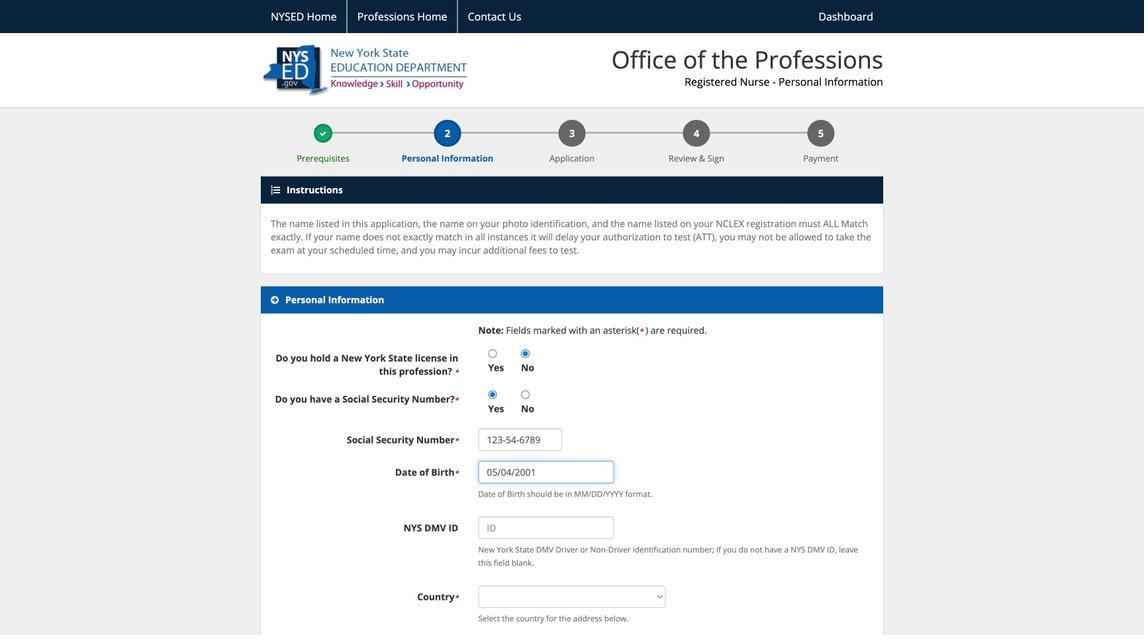Task type: vqa. For each thing, say whether or not it's contained in the screenshot.
2nd "month" from the top
no



Task type: describe. For each thing, give the bounding box(es) containing it.
check image
[[320, 131, 327, 137]]

arrow circle right image
[[271, 295, 279, 305]]



Task type: locate. For each thing, give the bounding box(es) containing it.
None radio
[[521, 349, 530, 358], [488, 391, 497, 399], [521, 391, 530, 399], [521, 349, 530, 358], [488, 391, 497, 399], [521, 391, 530, 399]]

ID text field
[[478, 517, 614, 539]]

None text field
[[478, 429, 562, 451]]

None radio
[[488, 349, 497, 358]]

list ol image
[[271, 186, 280, 195]]

MM/DD/YYYY text field
[[478, 461, 614, 484]]



